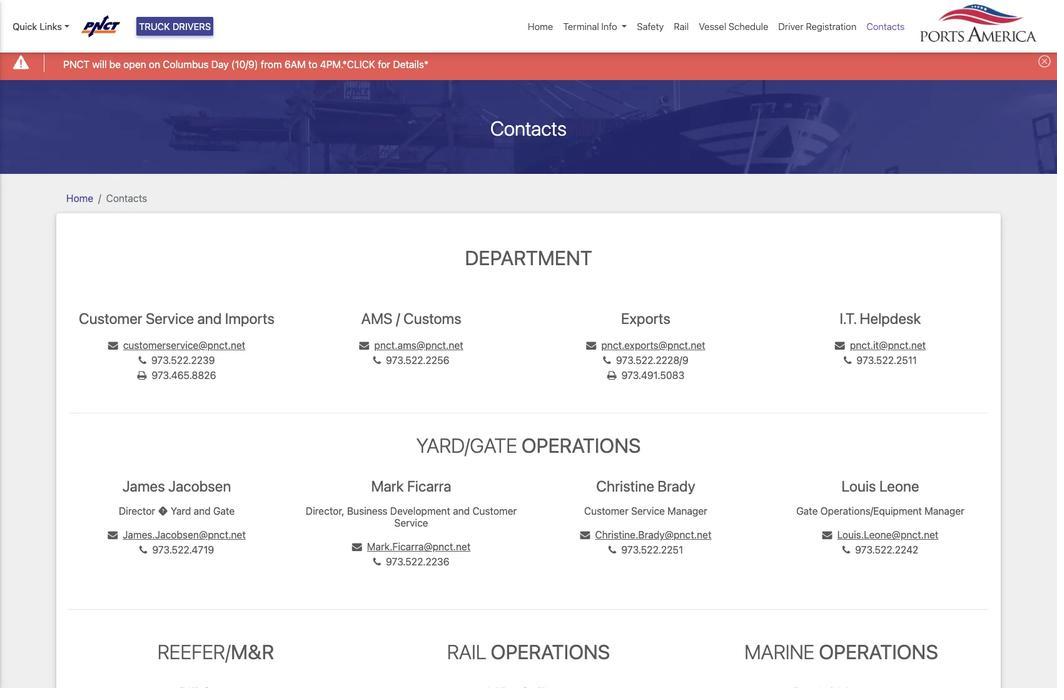 Task type: locate. For each thing, give the bounding box(es) containing it.
phone image for 973.522.4719
[[139, 545, 147, 555]]

ams / customs
[[361, 310, 461, 327]]

phone image inside "973.522.2256" link
[[373, 355, 381, 365]]

will
[[92, 59, 107, 70]]

envelope image inside customerservice@pnct.net link
[[108, 340, 118, 350]]

phone image inside 973.522.2236 link
[[373, 557, 381, 567]]

customerservice@pnct.net link
[[108, 340, 245, 351]]

customer for customer service manager
[[584, 505, 629, 517]]

phone image for 973.522.2236
[[373, 557, 381, 567]]

manager down "brady"
[[668, 505, 707, 517]]

2 vertical spatial service
[[394, 517, 428, 529]]

manager
[[668, 505, 707, 517], [925, 505, 964, 517]]

2 gate from the left
[[796, 505, 818, 517]]

vessel
[[699, 21, 726, 32]]

2 vertical spatial contacts
[[106, 192, 147, 204]]

0 vertical spatial rail
[[674, 21, 689, 32]]

mark.ficarra@pnct.net
[[367, 541, 471, 553]]

envelope image inside christine.brady@pnct.net link
[[580, 530, 590, 540]]

phone image for 973.522.2251
[[609, 545, 616, 555]]

service down development
[[394, 517, 428, 529]]

phone image inside 973.522.2228/9 link
[[603, 355, 611, 365]]

phone image up print icon
[[138, 355, 146, 365]]

pnct
[[63, 59, 90, 70]]

0 vertical spatial contacts
[[867, 21, 905, 32]]

1 horizontal spatial service
[[394, 517, 428, 529]]

imports
[[225, 310, 275, 327]]

0 horizontal spatial gate
[[213, 505, 235, 517]]

0 horizontal spatial service
[[146, 310, 194, 327]]

development
[[390, 505, 450, 517]]

marine
[[744, 640, 815, 664]]

phone image down christine.brady@pnct.net link
[[609, 545, 616, 555]]

ams
[[361, 310, 393, 327]]

print image
[[137, 370, 147, 380]]

and inside director, business development and  customer service
[[453, 505, 470, 517]]

phone image inside 973.522.2251 link
[[609, 545, 616, 555]]

973.522.2251
[[621, 544, 683, 556]]

(10/9)
[[231, 59, 258, 70]]

marine operations
[[744, 640, 938, 664]]

973.522.2228/9
[[616, 355, 688, 366]]

phone image inside '973.522.2242' link
[[842, 545, 850, 555]]

to
[[308, 59, 317, 70]]

driver registration link
[[773, 14, 862, 38]]

phone image for 973.522.2256
[[373, 355, 381, 365]]

louis
[[842, 477, 876, 495]]

1 manager from the left
[[668, 505, 707, 517]]

director,
[[306, 505, 344, 517]]

operations for yard/gate operations
[[522, 433, 641, 457]]

operations for marine operations
[[819, 640, 938, 664]]

home inside home link
[[528, 21, 553, 32]]

973.522.2228/9 link
[[603, 355, 688, 366]]

truck drivers link
[[136, 17, 213, 36]]

0 horizontal spatial manager
[[668, 505, 707, 517]]

yard/gate
[[416, 433, 517, 457]]

phone image for 973.522.2228/9
[[603, 355, 611, 365]]

ficarra
[[407, 477, 451, 495]]

phone image for 973.522.2511
[[844, 355, 852, 365]]

service up christine.brady@pnct.net link
[[631, 505, 665, 517]]

0 vertical spatial home link
[[523, 14, 558, 38]]

973.522.4719
[[152, 544, 214, 556]]

0 horizontal spatial rail
[[447, 640, 486, 664]]

close image
[[1038, 55, 1051, 68]]

service up customerservice@pnct.net link
[[146, 310, 194, 327]]

home link
[[523, 14, 558, 38], [66, 192, 93, 204]]

phone image down pnct.ams@pnct.net link
[[373, 355, 381, 365]]

1 vertical spatial rail
[[447, 640, 486, 664]]

envelope image inside louis.leone@pnct.net link
[[822, 530, 832, 540]]

2 horizontal spatial customer
[[584, 505, 629, 517]]

phone image down mark.ficarra@pnct.net link
[[373, 557, 381, 567]]

1 horizontal spatial rail
[[674, 21, 689, 32]]

1 vertical spatial service
[[631, 505, 665, 517]]

973.522.2236 link
[[373, 556, 450, 568]]

1 vertical spatial contacts
[[490, 116, 567, 140]]

phone image inside 973.522.4719 link
[[139, 545, 147, 555]]

2 horizontal spatial service
[[631, 505, 665, 517]]

1 vertical spatial home link
[[66, 192, 93, 204]]

james.jacobsen@pnct.net link
[[108, 529, 246, 541]]

operations
[[522, 433, 641, 457], [491, 640, 610, 664], [819, 640, 938, 664]]

phone image down "james.jacobsen@pnct.net" link
[[139, 545, 147, 555]]

and for james jacobsen
[[194, 505, 211, 517]]

service for and
[[146, 310, 194, 327]]

safety
[[637, 21, 664, 32]]

pnct.it@pnct.net
[[850, 340, 926, 351]]

envelope image
[[586, 340, 596, 350], [835, 340, 845, 350], [580, 530, 590, 540], [822, 530, 832, 540], [352, 542, 362, 552]]

0 horizontal spatial customer
[[79, 310, 142, 327]]

phone image inside the 973.522.2511 link
[[844, 355, 852, 365]]

links
[[40, 21, 62, 32]]

envelope image
[[108, 340, 118, 350], [359, 340, 369, 350], [108, 530, 118, 540]]

0 vertical spatial home
[[528, 21, 553, 32]]

2 manager from the left
[[925, 505, 964, 517]]

1 gate from the left
[[213, 505, 235, 517]]

contacts
[[867, 21, 905, 32], [490, 116, 567, 140], [106, 192, 147, 204]]

0 horizontal spatial home link
[[66, 192, 93, 204]]

james jacobsen
[[122, 477, 231, 495]]

director, business development and  customer service
[[306, 505, 517, 529]]

manager for louis leone
[[925, 505, 964, 517]]

truck
[[139, 21, 170, 32]]

on
[[149, 59, 160, 70]]

driver
[[778, 21, 804, 32]]

service
[[146, 310, 194, 327], [631, 505, 665, 517], [394, 517, 428, 529]]

0 vertical spatial service
[[146, 310, 194, 327]]

pnct.ams@pnct.net
[[374, 340, 463, 351]]

schedule
[[729, 21, 768, 32]]

�
[[158, 505, 168, 517]]

phone image
[[138, 355, 146, 365], [373, 355, 381, 365], [842, 545, 850, 555], [373, 557, 381, 567]]

envelope image inside pnct.it@pnct.net link
[[835, 340, 845, 350]]

phone image inside the 973.522.2239 link
[[138, 355, 146, 365]]

home
[[528, 21, 553, 32], [66, 192, 93, 204]]

phone image down pnct.it@pnct.net link
[[844, 355, 852, 365]]

for
[[378, 59, 390, 70]]

helpdesk
[[860, 310, 921, 327]]

open
[[123, 59, 146, 70]]

pnct will be open on columbus day (10/9) from 6am to 4pm.*click for details* alert
[[0, 46, 1057, 80]]

envelope image inside mark.ficarra@pnct.net link
[[352, 542, 362, 552]]

and right yard
[[194, 505, 211, 517]]

1 horizontal spatial gate
[[796, 505, 818, 517]]

1 horizontal spatial contacts
[[490, 116, 567, 140]]

brady
[[658, 477, 695, 495]]

1 horizontal spatial manager
[[925, 505, 964, 517]]

manager up the "louis.leone@pnct.net"
[[925, 505, 964, 517]]

1 horizontal spatial customer
[[472, 505, 517, 517]]

and right development
[[453, 505, 470, 517]]

1 vertical spatial home
[[66, 192, 93, 204]]

columbus
[[163, 59, 209, 70]]

mark
[[371, 477, 404, 495]]

drivers
[[173, 21, 211, 32]]

exports
[[621, 310, 671, 327]]

phone image
[[603, 355, 611, 365], [844, 355, 852, 365], [139, 545, 147, 555], [609, 545, 616, 555]]

phone image up print image
[[603, 355, 611, 365]]

mark ficarra
[[371, 477, 451, 495]]

envelope image for ams
[[359, 340, 369, 350]]

973.522.2251 link
[[609, 544, 683, 556]]

be
[[109, 59, 121, 70]]

reefer/
[[158, 640, 231, 664]]

i.t. helpdesk
[[840, 310, 921, 327]]

louis leone
[[842, 477, 919, 495]]

1 horizontal spatial home
[[528, 21, 553, 32]]

phone image down louis.leone@pnct.net link
[[842, 545, 850, 555]]

envelope image inside pnct.ams@pnct.net link
[[359, 340, 369, 350]]



Task type: vqa. For each thing, say whether or not it's contained in the screenshot.
Trucking
no



Task type: describe. For each thing, give the bounding box(es) containing it.
envelope image for customer
[[108, 340, 118, 350]]

vessel schedule link
[[694, 14, 773, 38]]

pnct will be open on columbus day (10/9) from 6am to 4pm.*click for details* link
[[63, 57, 429, 72]]

driver registration
[[778, 21, 857, 32]]

rail link
[[669, 14, 694, 38]]

info
[[601, 21, 617, 32]]

4pm.*click
[[320, 59, 375, 70]]

973.522.2239
[[151, 355, 215, 366]]

973.522.2239 link
[[138, 355, 215, 366]]

pnct.exports@pnct.net
[[601, 340, 705, 351]]

yard/gate operations
[[416, 433, 641, 457]]

mark.ficarra@pnct.net link
[[352, 541, 471, 553]]

print image
[[607, 370, 616, 380]]

973.522.2511
[[857, 355, 917, 366]]

truck drivers
[[139, 21, 211, 32]]

customer for customer service and imports
[[79, 310, 142, 327]]

973.522.2256 link
[[373, 355, 449, 366]]

6am
[[284, 59, 306, 70]]

customs
[[403, 310, 461, 327]]

and up customerservice@pnct.net
[[197, 310, 222, 327]]

leone
[[879, 477, 919, 495]]

pnct will be open on columbus day (10/9) from 6am to 4pm.*click for details*
[[63, 59, 429, 70]]

terminal info link
[[558, 14, 632, 38]]

terminal
[[563, 21, 599, 32]]

customer inside director, business development and  customer service
[[472, 505, 517, 517]]

0 horizontal spatial home
[[66, 192, 93, 204]]

0 horizontal spatial contacts
[[106, 192, 147, 204]]

reefer/ m&r
[[158, 640, 274, 664]]

safety link
[[632, 14, 669, 38]]

christine brady
[[596, 477, 695, 495]]

973.522.2511 link
[[844, 355, 917, 366]]

quick
[[13, 21, 37, 32]]

phone image for 973.522.2242
[[842, 545, 850, 555]]

jacobsen
[[168, 477, 231, 495]]

973.522.2242 link
[[842, 544, 918, 556]]

envelope image for christine brady
[[580, 530, 590, 540]]

envelope image for mark ficarra
[[352, 542, 362, 552]]

director
[[119, 505, 155, 517]]

envelope image inside "james.jacobsen@pnct.net" link
[[108, 530, 118, 540]]

rail for rail
[[674, 21, 689, 32]]

operations/equipment
[[820, 505, 922, 517]]

department
[[465, 246, 592, 269]]

envelope image inside pnct.exports@pnct.net "link"
[[586, 340, 596, 350]]

christine
[[596, 477, 654, 495]]

1 horizontal spatial home link
[[523, 14, 558, 38]]

yard
[[171, 505, 191, 517]]

gate operations/equipment manager
[[796, 505, 964, 517]]

973.522.2236
[[386, 556, 450, 568]]

pnct.exports@pnct.net link
[[586, 340, 705, 351]]

m&r
[[231, 640, 274, 664]]

christine.brady@pnct.net link
[[580, 529, 712, 541]]

973.522.4719 link
[[139, 544, 214, 556]]

details*
[[393, 59, 429, 70]]

pnct.ams@pnct.net link
[[359, 340, 463, 351]]

pnct.it@pnct.net link
[[835, 340, 926, 351]]

973.522.2242
[[855, 544, 918, 556]]

customer service manager
[[584, 505, 707, 517]]

rail operations
[[447, 640, 610, 664]]

day
[[211, 59, 229, 70]]

operations for rail operations
[[491, 640, 610, 664]]

customer service and imports
[[79, 310, 275, 327]]

business
[[347, 505, 388, 517]]

registration
[[806, 21, 857, 32]]

2 horizontal spatial contacts
[[867, 21, 905, 32]]

service inside director, business development and  customer service
[[394, 517, 428, 529]]

quick links link
[[13, 19, 69, 33]]

phone image for 973.522.2239
[[138, 355, 146, 365]]

manager for christine brady
[[668, 505, 707, 517]]

service for manager
[[631, 505, 665, 517]]

christine.brady@pnct.net
[[595, 529, 712, 541]]

louis.leone@pnct.net
[[837, 529, 939, 541]]

i.t.
[[840, 310, 856, 327]]

customerservice@pnct.net
[[123, 340, 245, 351]]

rail for rail operations
[[447, 640, 486, 664]]

vessel schedule
[[699, 21, 768, 32]]

contacts link
[[862, 14, 910, 38]]

envelope image for louis leone
[[822, 530, 832, 540]]

louis.leone@pnct.net link
[[822, 529, 939, 541]]

quick links
[[13, 21, 62, 32]]

and for mark ficarra
[[453, 505, 470, 517]]

/
[[396, 310, 400, 327]]

director � yard and gate
[[119, 505, 235, 517]]

james.jacobsen@pnct.net
[[123, 529, 246, 541]]

james
[[122, 477, 165, 495]]

973.491.5083
[[621, 370, 684, 381]]

from
[[261, 59, 282, 70]]



